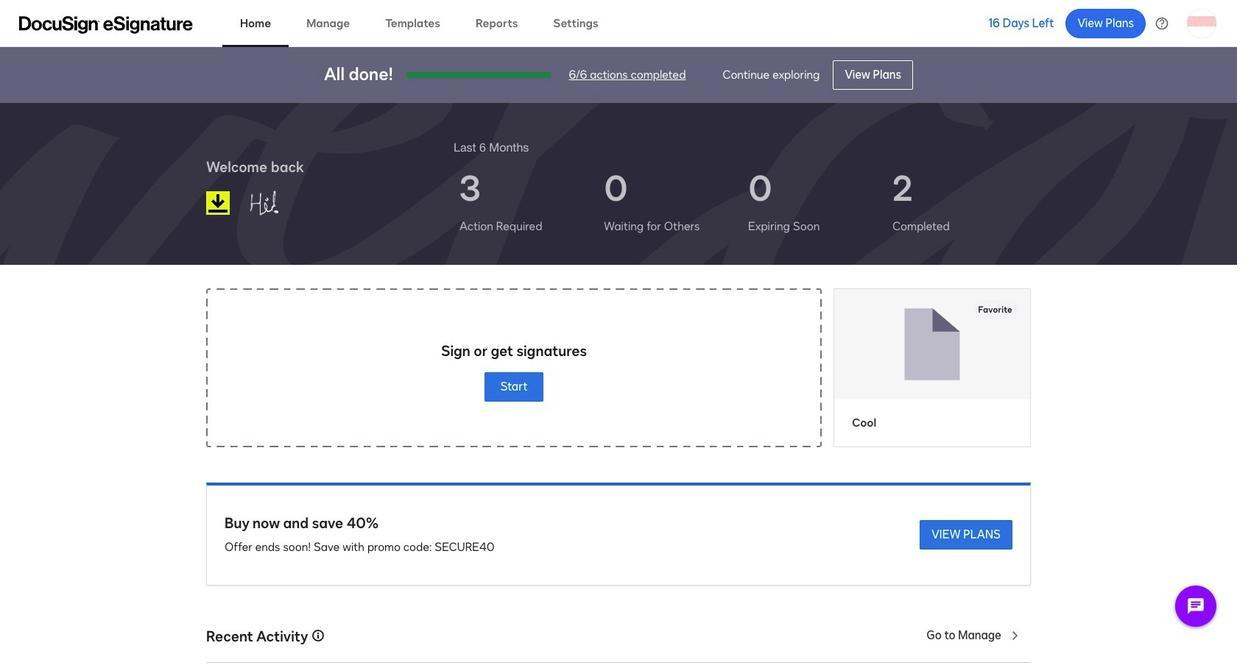 Task type: locate. For each thing, give the bounding box(es) containing it.
heading
[[454, 138, 529, 156]]

generic name image
[[242, 184, 319, 222]]

list
[[454, 156, 1031, 247]]

use cool image
[[834, 289, 1030, 400]]



Task type: describe. For each thing, give the bounding box(es) containing it.
your uploaded profile image image
[[1187, 8, 1217, 38]]

docusignlogo image
[[206, 191, 230, 215]]

docusign esignature image
[[19, 16, 193, 34]]



Task type: vqa. For each thing, say whether or not it's contained in the screenshot.
HEADING
yes



